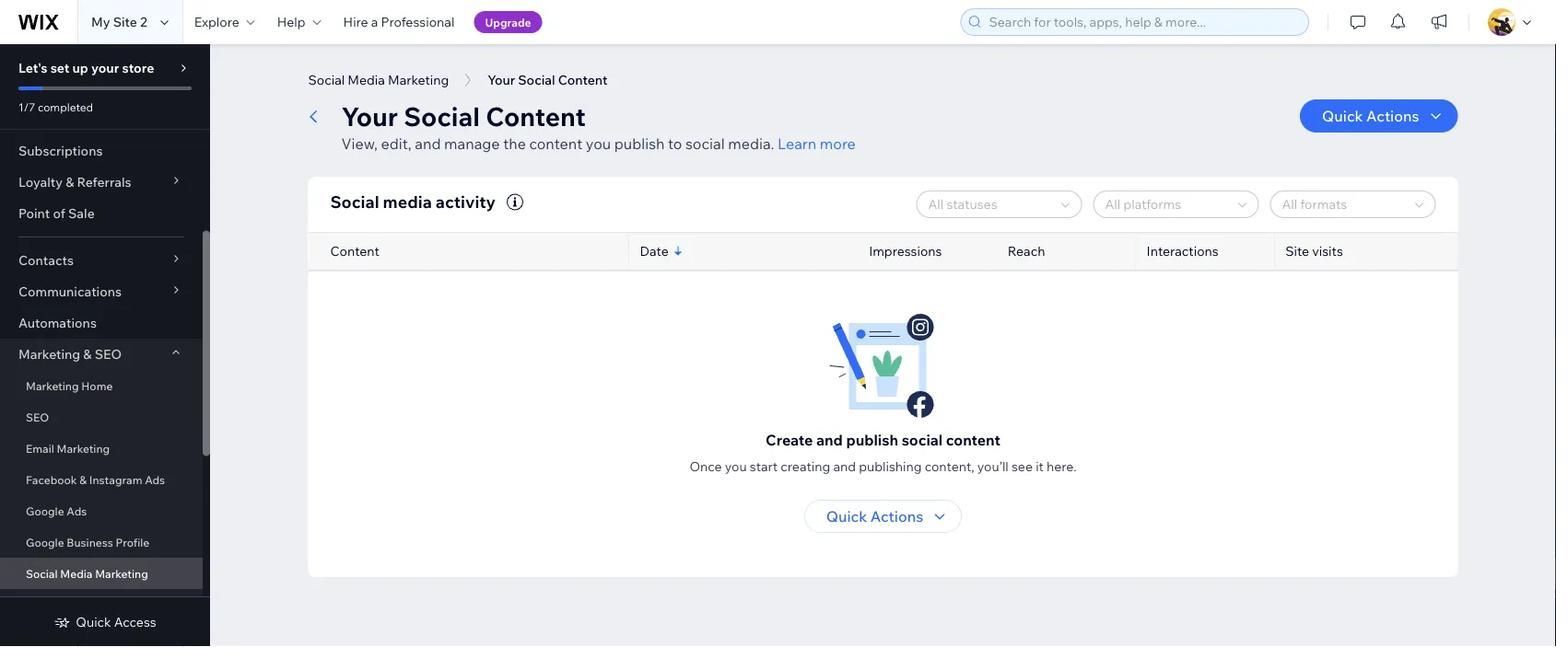 Task type: describe. For each thing, give the bounding box(es) containing it.
of
[[53, 206, 65, 222]]

1 vertical spatial site
[[1286, 243, 1310, 259]]

professional
[[381, 14, 455, 30]]

facebook & instagram ads link
[[0, 464, 203, 496]]

view,
[[341, 135, 378, 153]]

your for your social content view, edit, and manage the content you publish to social media. learn more
[[341, 100, 398, 132]]

more
[[820, 135, 856, 153]]

seo link
[[0, 402, 203, 433]]

help button
[[266, 0, 332, 44]]

sidebar element
[[0, 44, 210, 648]]

marketing up facebook & instagram ads
[[57, 442, 110, 456]]

learn more link
[[778, 133, 856, 155]]

social media marketing for social media marketing 'button'
[[308, 72, 449, 88]]

completed
[[38, 100, 93, 114]]

hire a professional
[[343, 14, 455, 30]]

0 horizontal spatial site
[[113, 14, 137, 30]]

subscriptions link
[[0, 135, 203, 167]]

create and publish social content once you start creating and publishing content, you'll see it here.
[[690, 431, 1077, 475]]

point of sale
[[18, 206, 95, 222]]

learn
[[778, 135, 817, 153]]

the
[[503, 135, 526, 153]]

google ads
[[26, 505, 87, 518]]

marketing & seo
[[18, 347, 122, 363]]

publish inside create and publish social content once you start creating and publishing content, you'll see it here.
[[846, 431, 899, 450]]

0 horizontal spatial ads
[[67, 505, 87, 518]]

visits
[[1313, 243, 1343, 259]]

creating
[[781, 459, 831, 475]]

0 horizontal spatial quick actions
[[826, 508, 924, 526]]

create
[[766, 431, 813, 450]]

you inside create and publish social content once you start creating and publishing content, you'll see it here.
[[725, 459, 747, 475]]

0 horizontal spatial seo
[[26, 411, 49, 424]]

media
[[383, 191, 432, 212]]

2 vertical spatial content
[[330, 243, 380, 259]]

upgrade button
[[474, 11, 542, 33]]

facebook & instagram ads
[[26, 473, 165, 487]]

my site 2
[[91, 14, 147, 30]]

marketing inside 'link'
[[26, 379, 79, 393]]

your social content button
[[478, 66, 617, 94]]

help
[[277, 14, 306, 30]]

actions for the right quick actions button
[[1367, 107, 1420, 125]]

social inside your social content view, edit, and manage the content you publish to social media. learn more
[[686, 135, 725, 153]]

impressions
[[869, 243, 942, 259]]

2
[[140, 14, 147, 30]]

edit,
[[381, 135, 412, 153]]

actions for bottommost quick actions button
[[871, 508, 924, 526]]

activity
[[436, 191, 496, 212]]

date
[[640, 243, 669, 259]]

1 vertical spatial and
[[817, 431, 843, 450]]

google business profile link
[[0, 527, 203, 558]]

social inside create and publish social content once you start creating and publishing content, you'll see it here.
[[902, 431, 943, 450]]

1/7 completed
[[18, 100, 93, 114]]

content inside your social content view, edit, and manage the content you publish to social media. learn more
[[529, 135, 583, 153]]

your
[[91, 60, 119, 76]]

social media marketing for social media marketing link at the bottom of the page
[[26, 567, 148, 581]]

a
[[371, 14, 378, 30]]

loyalty
[[18, 174, 63, 190]]

reach
[[1008, 243, 1045, 259]]

point of sale link
[[0, 198, 203, 229]]

set
[[50, 60, 69, 76]]

google for google ads
[[26, 505, 64, 518]]

media for social media marketing link at the bottom of the page
[[60, 567, 93, 581]]

seo inside popup button
[[95, 347, 122, 363]]

google business profile
[[26, 536, 150, 550]]

here.
[[1047, 459, 1077, 475]]

once
[[690, 459, 722, 475]]

quick inside button
[[76, 615, 111, 631]]

2 horizontal spatial quick
[[1323, 107, 1363, 125]]

your for your social content
[[488, 72, 515, 88]]

instagram
[[89, 473, 142, 487]]

quick access
[[76, 615, 156, 631]]

google ads link
[[0, 496, 203, 527]]

you inside your social content view, edit, and manage the content you publish to social media. learn more
[[586, 135, 611, 153]]

social media marketing link
[[0, 558, 203, 590]]

explore
[[194, 14, 239, 30]]

media.
[[728, 135, 775, 153]]

social media activity
[[330, 191, 496, 212]]

sale
[[68, 206, 95, 222]]

All platforms field
[[1100, 192, 1233, 217]]

publishing
[[859, 459, 922, 475]]

start
[[750, 459, 778, 475]]

marketing down "profile"
[[95, 567, 148, 581]]

interactions
[[1147, 243, 1219, 259]]

facebook
[[26, 473, 77, 487]]

let's set up your store
[[18, 60, 154, 76]]

email
[[26, 442, 54, 456]]

access
[[114, 615, 156, 631]]



Task type: locate. For each thing, give the bounding box(es) containing it.
1 vertical spatial publish
[[846, 431, 899, 450]]

to
[[668, 135, 682, 153]]

1 horizontal spatial content
[[946, 431, 1001, 450]]

& for loyalty
[[66, 174, 74, 190]]

you left start at the left bottom of page
[[725, 459, 747, 475]]

your up view,
[[341, 100, 398, 132]]

social
[[308, 72, 345, 88], [518, 72, 555, 88], [404, 100, 480, 132], [330, 191, 379, 212], [26, 567, 58, 581]]

site visits
[[1286, 243, 1343, 259]]

your social content view, edit, and manage the content you publish to social media. learn more
[[341, 100, 856, 153]]

social
[[686, 135, 725, 153], [902, 431, 943, 450]]

you left to
[[586, 135, 611, 153]]

& up home
[[83, 347, 92, 363]]

quick actions button
[[1300, 100, 1458, 133], [804, 500, 962, 534]]

content,
[[925, 459, 975, 475]]

social inside button
[[518, 72, 555, 88]]

0 vertical spatial ads
[[145, 473, 165, 487]]

it
[[1036, 459, 1044, 475]]

content inside your social content view, edit, and manage the content you publish to social media. learn more
[[486, 100, 586, 132]]

content
[[558, 72, 608, 88], [486, 100, 586, 132], [330, 243, 380, 259]]

content
[[529, 135, 583, 153], [946, 431, 1001, 450]]

0 horizontal spatial content
[[529, 135, 583, 153]]

site left "visits"
[[1286, 243, 1310, 259]]

social inside sidebar element
[[26, 567, 58, 581]]

&
[[66, 174, 74, 190], [83, 347, 92, 363], [79, 473, 87, 487]]

0 vertical spatial social media marketing
[[308, 72, 449, 88]]

social left media
[[330, 191, 379, 212]]

1 horizontal spatial actions
[[1367, 107, 1420, 125]]

1 vertical spatial your
[[341, 100, 398, 132]]

media inside 'button'
[[348, 72, 385, 88]]

ads up google business profile
[[67, 505, 87, 518]]

site left 2
[[113, 14, 137, 30]]

quick
[[1323, 107, 1363, 125], [826, 508, 867, 526], [76, 615, 111, 631]]

seo down automations link
[[95, 347, 122, 363]]

social inside 'button'
[[308, 72, 345, 88]]

content for your social content view, edit, and manage the content you publish to social media. learn more
[[486, 100, 586, 132]]

0 vertical spatial and
[[415, 135, 441, 153]]

google down google ads at bottom
[[26, 536, 64, 550]]

your
[[488, 72, 515, 88], [341, 100, 398, 132]]

2 vertical spatial &
[[79, 473, 87, 487]]

social media marketing inside sidebar element
[[26, 567, 148, 581]]

content inside create and publish social content once you start creating and publishing content, you'll see it here.
[[946, 431, 1001, 450]]

social down help button
[[308, 72, 345, 88]]

quick access button
[[54, 615, 156, 631]]

social right to
[[686, 135, 725, 153]]

0 vertical spatial media
[[348, 72, 385, 88]]

your social content
[[488, 72, 608, 88]]

1 vertical spatial quick actions
[[826, 508, 924, 526]]

2 vertical spatial and
[[834, 459, 856, 475]]

and
[[415, 135, 441, 153], [817, 431, 843, 450], [834, 459, 856, 475]]

and inside your social content view, edit, and manage the content you publish to social media. learn more
[[415, 135, 441, 153]]

1 vertical spatial media
[[60, 567, 93, 581]]

0 horizontal spatial social
[[686, 135, 725, 153]]

0 vertical spatial content
[[558, 72, 608, 88]]

publish left to
[[614, 135, 665, 153]]

communications button
[[0, 276, 203, 308]]

your inside your social content view, edit, and manage the content you publish to social media. learn more
[[341, 100, 398, 132]]

0 vertical spatial actions
[[1367, 107, 1420, 125]]

0 vertical spatial your
[[488, 72, 515, 88]]

marketing home link
[[0, 370, 203, 402]]

profile
[[116, 536, 150, 550]]

0 vertical spatial google
[[26, 505, 64, 518]]

social down google business profile
[[26, 567, 58, 581]]

google for google business profile
[[26, 536, 64, 550]]

0 horizontal spatial quick
[[76, 615, 111, 631]]

0 vertical spatial &
[[66, 174, 74, 190]]

quick up all formats field
[[1323, 107, 1363, 125]]

you'll
[[978, 459, 1009, 475]]

1 horizontal spatial seo
[[95, 347, 122, 363]]

loyalty & referrals
[[18, 174, 131, 190]]

hire
[[343, 14, 368, 30]]

media inside sidebar element
[[60, 567, 93, 581]]

0 vertical spatial quick actions button
[[1300, 100, 1458, 133]]

& inside 'loyalty & referrals' popup button
[[66, 174, 74, 190]]

1 horizontal spatial quick actions button
[[1300, 100, 1458, 133]]

All formats field
[[1277, 192, 1410, 217]]

my
[[91, 14, 110, 30]]

seo up email
[[26, 411, 49, 424]]

1 vertical spatial google
[[26, 536, 64, 550]]

0 vertical spatial quick
[[1323, 107, 1363, 125]]

0 vertical spatial content
[[529, 135, 583, 153]]

communications
[[18, 284, 122, 300]]

1 horizontal spatial site
[[1286, 243, 1310, 259]]

content down the social media activity
[[330, 243, 380, 259]]

marketing down automations
[[18, 347, 80, 363]]

& for marketing
[[83, 347, 92, 363]]

Search for tools, apps, help & more... field
[[984, 9, 1303, 35]]

hire a professional link
[[332, 0, 466, 44]]

manage
[[444, 135, 500, 153]]

All statuses field
[[923, 192, 1056, 217]]

1 vertical spatial actions
[[871, 508, 924, 526]]

0 horizontal spatial you
[[586, 135, 611, 153]]

0 vertical spatial social
[[686, 135, 725, 153]]

1 vertical spatial you
[[725, 459, 747, 475]]

ads right instagram
[[145, 473, 165, 487]]

publish inside your social content view, edit, and manage the content you publish to social media. learn more
[[614, 135, 665, 153]]

automations link
[[0, 308, 203, 339]]

media down the a
[[348, 72, 385, 88]]

up
[[72, 60, 88, 76]]

1 horizontal spatial quick
[[826, 508, 867, 526]]

1 horizontal spatial media
[[348, 72, 385, 88]]

1 vertical spatial quick actions button
[[804, 500, 962, 534]]

1 vertical spatial content
[[946, 431, 1001, 450]]

0 vertical spatial site
[[113, 14, 137, 30]]

1 vertical spatial seo
[[26, 411, 49, 424]]

email marketing link
[[0, 433, 203, 464]]

1 vertical spatial quick
[[826, 508, 867, 526]]

content up the
[[486, 100, 586, 132]]

business
[[67, 536, 113, 550]]

store
[[122, 60, 154, 76]]

2 vertical spatial quick
[[76, 615, 111, 631]]

quick actions
[[1323, 107, 1420, 125], [826, 508, 924, 526]]

1 horizontal spatial you
[[725, 459, 747, 475]]

marketing inside 'button'
[[388, 72, 449, 88]]

1 vertical spatial social
[[902, 431, 943, 450]]

contacts
[[18, 253, 74, 269]]

google down facebook
[[26, 505, 64, 518]]

quick down creating
[[826, 508, 867, 526]]

marketing inside popup button
[[18, 347, 80, 363]]

1 horizontal spatial ads
[[145, 473, 165, 487]]

0 horizontal spatial quick actions button
[[804, 500, 962, 534]]

marketing down professional on the left of the page
[[388, 72, 449, 88]]

point
[[18, 206, 50, 222]]

& inside marketing & seo popup button
[[83, 347, 92, 363]]

your inside button
[[488, 72, 515, 88]]

email marketing
[[26, 442, 110, 456]]

& for facebook
[[79, 473, 87, 487]]

social media marketing down the a
[[308, 72, 449, 88]]

1 vertical spatial content
[[486, 100, 586, 132]]

social media marketing inside 'button'
[[308, 72, 449, 88]]

& inside facebook & instagram ads link
[[79, 473, 87, 487]]

upgrade
[[485, 15, 531, 29]]

social media marketing
[[308, 72, 449, 88], [26, 567, 148, 581]]

media for social media marketing 'button'
[[348, 72, 385, 88]]

media
[[348, 72, 385, 88], [60, 567, 93, 581]]

let's
[[18, 60, 48, 76]]

marketing down marketing & seo
[[26, 379, 79, 393]]

1 vertical spatial ads
[[67, 505, 87, 518]]

1 google from the top
[[26, 505, 64, 518]]

content up your social content view, edit, and manage the content you publish to social media. learn more
[[558, 72, 608, 88]]

social media marketing button
[[299, 66, 458, 94]]

1 horizontal spatial social
[[902, 431, 943, 450]]

subscriptions
[[18, 143, 103, 159]]

0 horizontal spatial your
[[341, 100, 398, 132]]

publish up publishing
[[846, 431, 899, 450]]

0 horizontal spatial social media marketing
[[26, 567, 148, 581]]

& right facebook
[[79, 473, 87, 487]]

media down google business profile
[[60, 567, 93, 581]]

site
[[113, 14, 137, 30], [1286, 243, 1310, 259]]

loyalty & referrals button
[[0, 167, 203, 198]]

0 vertical spatial seo
[[95, 347, 122, 363]]

0 vertical spatial publish
[[614, 135, 665, 153]]

content inside button
[[558, 72, 608, 88]]

and right creating
[[834, 459, 856, 475]]

1 horizontal spatial publish
[[846, 431, 899, 450]]

1 horizontal spatial quick actions
[[1323, 107, 1420, 125]]

social inside your social content view, edit, and manage the content you publish to social media. learn more
[[404, 100, 480, 132]]

actions
[[1367, 107, 1420, 125], [871, 508, 924, 526]]

automations
[[18, 315, 97, 331]]

social down upgrade
[[518, 72, 555, 88]]

0 horizontal spatial media
[[60, 567, 93, 581]]

marketing
[[388, 72, 449, 88], [18, 347, 80, 363], [26, 379, 79, 393], [57, 442, 110, 456], [95, 567, 148, 581]]

1 vertical spatial &
[[83, 347, 92, 363]]

& right loyalty
[[66, 174, 74, 190]]

quick left access
[[76, 615, 111, 631]]

seo
[[95, 347, 122, 363], [26, 411, 49, 424]]

see
[[1012, 459, 1033, 475]]

home
[[81, 379, 113, 393]]

your down upgrade
[[488, 72, 515, 88]]

content for your social content
[[558, 72, 608, 88]]

1 horizontal spatial social media marketing
[[308, 72, 449, 88]]

and right edit,
[[415, 135, 441, 153]]

0 vertical spatial quick actions
[[1323, 107, 1420, 125]]

marketing home
[[26, 379, 113, 393]]

referrals
[[77, 174, 131, 190]]

content right the
[[529, 135, 583, 153]]

1 horizontal spatial your
[[488, 72, 515, 88]]

1 vertical spatial social media marketing
[[26, 567, 148, 581]]

you
[[586, 135, 611, 153], [725, 459, 747, 475]]

social up the manage
[[404, 100, 480, 132]]

content up you'll at the right of the page
[[946, 431, 1001, 450]]

0 vertical spatial you
[[586, 135, 611, 153]]

and up creating
[[817, 431, 843, 450]]

social up content,
[[902, 431, 943, 450]]

2 google from the top
[[26, 536, 64, 550]]

social media marketing down google business profile
[[26, 567, 148, 581]]

contacts button
[[0, 245, 203, 276]]

marketing & seo button
[[0, 339, 203, 370]]

1/7
[[18, 100, 35, 114]]

0 horizontal spatial publish
[[614, 135, 665, 153]]

0 horizontal spatial actions
[[871, 508, 924, 526]]

publish
[[614, 135, 665, 153], [846, 431, 899, 450]]



Task type: vqa. For each thing, say whether or not it's contained in the screenshot.
2nd google
yes



